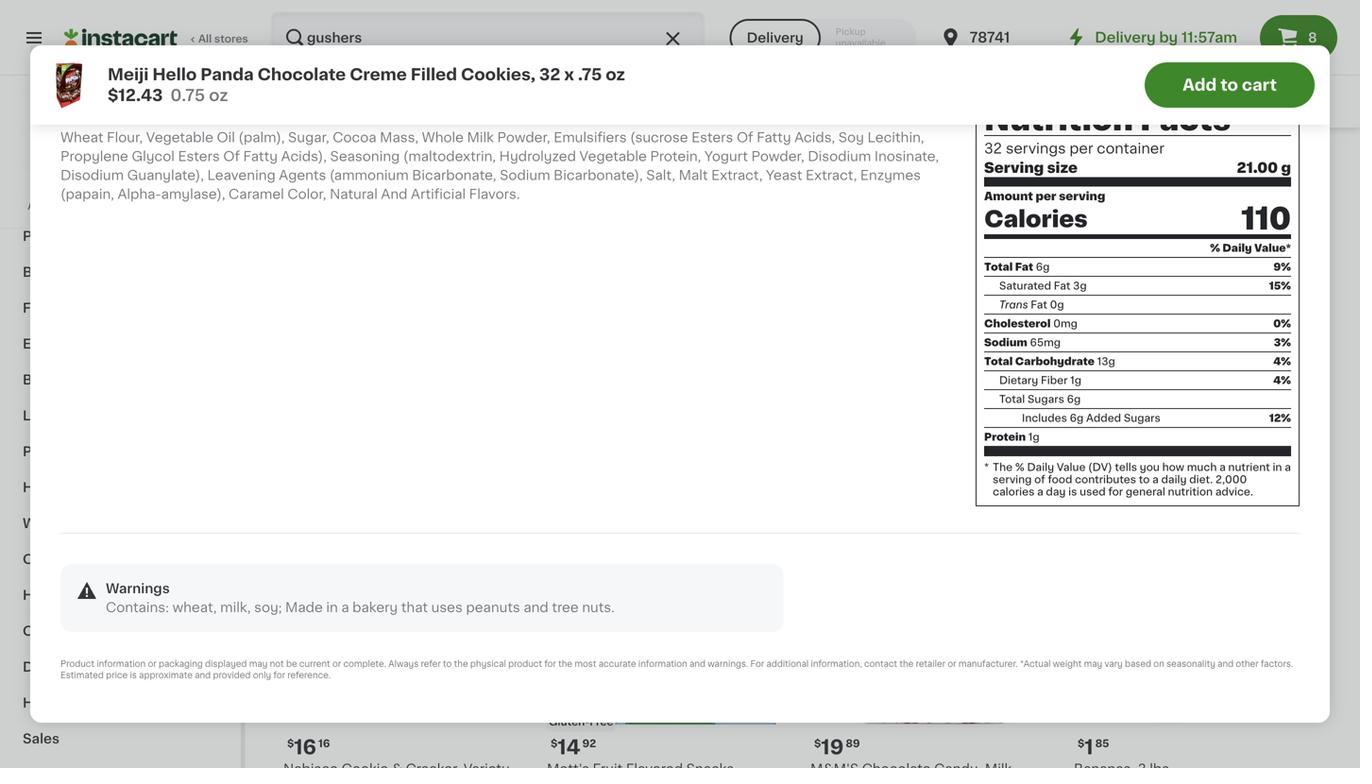 Task type: locate. For each thing, give the bounding box(es) containing it.
cheddar
[[1251, 359, 1309, 372]]

product group containing 1
[[1074, 479, 1323, 768]]

is right price
[[130, 671, 137, 680]]

*
[[984, 462, 989, 472]]

saturated fat 3g
[[1000, 280, 1087, 291]]

day
[[1046, 486, 1066, 497]]

2 the from the left
[[558, 660, 573, 668]]

esters down oil
[[178, 150, 220, 163]]

contact
[[864, 660, 898, 668]]

4% down 3%
[[1274, 356, 1291, 366]]

flour,
[[107, 131, 143, 144]]

x
[[564, 67, 574, 83], [1153, 377, 1161, 391], [1091, 413, 1097, 424]]

0 vertical spatial 4%
[[1274, 356, 1291, 366]]

None search field
[[270, 11, 705, 64]]

oz down farm
[[1173, 377, 1188, 391]]

1 down farm
[[1164, 377, 1169, 391]]

delivery left by
[[1095, 31, 1156, 44]]

0 horizontal spatial delivery
[[747, 31, 804, 44]]

many right delivery button
[[829, 11, 859, 22]]

many in stock right delivery button
[[829, 11, 904, 22]]

kellogg's
[[811, 359, 871, 372]]

1 vertical spatial of
[[223, 150, 240, 163]]

14
[[558, 737, 581, 757]]

& for cleaning
[[87, 624, 98, 638]]

0 vertical spatial 32
[[539, 67, 561, 83]]

& right beer in the left of the page
[[58, 373, 69, 386]]

45 up (693) at the right of the page
[[1132, 377, 1150, 391]]

0 horizontal spatial daily
[[1027, 462, 1054, 472]]

0 horizontal spatial for
[[273, 671, 285, 680]]

2 horizontal spatial 1
[[1164, 377, 1169, 391]]

1 vertical spatial vegetable
[[580, 150, 647, 163]]

costco up view pricing policy "link"
[[96, 141, 145, 154]]

leavening
[[207, 169, 276, 182]]

2 many in stock from the left
[[566, 11, 640, 22]]

vegetable up 'glycol'
[[146, 131, 213, 144]]

1 vertical spatial 32
[[984, 142, 1002, 155]]

sugar,
[[288, 131, 329, 144]]

45 inside pepperidge farm goldfish cheddar cracker, 45 x 1 oz
[[1132, 377, 1150, 391]]

fatty
[[757, 131, 791, 144], [243, 150, 278, 163]]

1 horizontal spatial or
[[333, 660, 341, 668]]

fatty up yeast
[[757, 131, 791, 144]]

1 vertical spatial 1g
[[1029, 432, 1040, 442]]

powder, up hydrolyzed
[[497, 131, 550, 144]]

is inside product information or packaging displayed may not be current or complete. always refer to the physical product for the most accurate information and warnings. for additional information, contact the retailer or manufacturer. *actual weight may vary based on seasonality and other factors. estimated price is approximate and provided only for reference.
[[130, 671, 137, 680]]

warnings.
[[708, 660, 748, 668]]

1 horizontal spatial %
[[1210, 243, 1221, 253]]

6g up "includes 6g added sugars" at the right bottom
[[1067, 394, 1081, 404]]

sugars down (693) at the right of the page
[[1124, 413, 1161, 423]]

health & personal care
[[23, 481, 181, 494]]

add button for 16
[[1244, 81, 1317, 115]]

delivery inside button
[[747, 31, 804, 44]]

and right 'baking'
[[1106, 95, 1132, 108]]

0 vertical spatial per
[[1070, 142, 1094, 155]]

seafood
[[75, 158, 132, 171]]

daily up of
[[1027, 462, 1054, 472]]

4% down cheddar
[[1274, 375, 1291, 385]]

meat & seafood
[[23, 158, 132, 171]]

may
[[249, 660, 268, 668], [1084, 660, 1103, 668]]

product group
[[283, 0, 532, 45], [283, 75, 532, 449], [1074, 75, 1323, 449], [811, 479, 1059, 768], [1074, 479, 1323, 768]]

1 vertical spatial disodium
[[60, 169, 124, 182]]

1 vertical spatial sodium
[[984, 337, 1028, 347]]

calories
[[984, 208, 1088, 230]]

1 vertical spatial sugars
[[1124, 413, 1161, 423]]

1 4% from the top
[[1274, 356, 1291, 366]]

1 horizontal spatial 1
[[1100, 413, 1104, 424]]

2 many from the left
[[566, 11, 596, 22]]

3 many in stock from the left
[[829, 11, 904, 22]]

sodium 65mg
[[984, 337, 1061, 347]]

0 vertical spatial sugars
[[1028, 394, 1065, 404]]

may up 'only'
[[249, 660, 268, 668]]

1 horizontal spatial disodium
[[808, 150, 871, 163]]

beverages
[[59, 589, 131, 602]]

2 horizontal spatial many in stock
[[829, 11, 904, 22]]

many for 1st many in stock "button" from the right
[[829, 11, 859, 22]]

1 vertical spatial is
[[130, 671, 137, 680]]

6g up "saturated fat 3g"
[[1036, 261, 1050, 272]]

to up general
[[1139, 474, 1150, 484]]

serving size
[[984, 161, 1078, 175]]

product group containing 16
[[1074, 75, 1323, 449]]

the left most
[[558, 660, 573, 668]]

%
[[1210, 243, 1221, 253], [1015, 462, 1025, 472]]

89
[[846, 738, 860, 749]]

food
[[1048, 474, 1073, 484]]

cart
[[1242, 77, 1277, 93]]

1 horizontal spatial 45
[[1132, 377, 1150, 391]]

recommended searches element
[[261, 76, 1360, 128]]

1 horizontal spatial stock
[[611, 11, 640, 22]]

beer & cider
[[23, 373, 110, 386]]

8 button
[[1260, 15, 1338, 60]]

2 information from the left
[[639, 660, 687, 668]]

or right current
[[333, 660, 341, 668]]

$ left 85
[[1078, 738, 1085, 749]]

2 vertical spatial 1
[[1085, 737, 1094, 757]]

* the % daily value (dv) tells you how much a nutrient in a serving of food contributes to a daily diet. 2,000 calories a day is used for general nutrition advice.
[[984, 462, 1291, 497]]

by
[[1160, 31, 1178, 44]]

0 vertical spatial serving
[[1059, 191, 1106, 202]]

cholesterol 0mg
[[984, 318, 1078, 329]]

1 inside pepperidge farm goldfish cheddar cracker, 45 x 1 oz
[[1164, 377, 1169, 391]]

many in stock
[[302, 11, 377, 22], [566, 11, 640, 22], [829, 11, 904, 22]]

sodium down cholesterol
[[984, 337, 1028, 347]]

1g down includes
[[1029, 432, 1040, 442]]

sodium down hydrolyzed
[[500, 169, 550, 182]]

many in stock for 2nd many in stock "button"
[[566, 11, 640, 22]]

1 vertical spatial for
[[544, 660, 556, 668]]

many in stock up ".75"
[[566, 11, 640, 22]]

45 right includes
[[1074, 413, 1088, 424]]

1 many in stock from the left
[[302, 11, 377, 22]]

0 vertical spatial 1
[[1164, 377, 1169, 391]]

1 vertical spatial costco
[[52, 201, 91, 211]]

0 horizontal spatial or
[[148, 660, 156, 668]]

fat left 0g in the right of the page
[[1031, 299, 1048, 310]]

goods up beverages
[[65, 553, 111, 566]]

in right made
[[326, 601, 338, 614]]

serving up calories
[[993, 474, 1032, 484]]

a down of
[[1037, 486, 1044, 497]]

$ down gluten-
[[551, 738, 558, 749]]

% left value*
[[1210, 243, 1221, 253]]

warnings
[[106, 582, 170, 595]]

the
[[454, 660, 468, 668], [558, 660, 573, 668], [900, 660, 914, 668]]

goods for other goods
[[65, 553, 111, 566]]

oz,
[[900, 377, 920, 391]]

& inside "link"
[[53, 660, 64, 674]]

0 vertical spatial fat
[[1015, 261, 1034, 272]]

0 horizontal spatial 32
[[539, 67, 561, 83]]

the left retailer
[[900, 660, 914, 668]]

guanylate),
[[127, 169, 204, 182]]

1 horizontal spatial 32
[[984, 142, 1002, 155]]

4%
[[1274, 356, 1291, 366], [1274, 375, 1291, 385]]

general
[[1126, 486, 1166, 497]]

add button for 1
[[1244, 485, 1317, 519]]

and inside recommended searches 'element'
[[1106, 95, 1132, 108]]

0 horizontal spatial may
[[249, 660, 268, 668]]

chocolate
[[258, 67, 346, 83]]

1 horizontal spatial information
[[639, 660, 687, 668]]

1 vertical spatial %
[[1015, 462, 1025, 472]]

(papain,
[[60, 188, 114, 201]]

1 vertical spatial serving
[[993, 474, 1032, 484]]

0 horizontal spatial per
[[1036, 191, 1057, 202]]

2 horizontal spatial for
[[1109, 486, 1123, 497]]

6g for total fat 6g
[[1036, 261, 1050, 272]]

goods up health & personal care
[[66, 445, 111, 458]]

2 many in stock button from the left
[[547, 0, 795, 28]]

for right product
[[544, 660, 556, 668]]

in right nutrient at the right
[[1273, 462, 1282, 472]]

3 many in stock button from the left
[[811, 0, 1059, 28]]

flavors.
[[469, 188, 520, 201]]

2 vertical spatial goods
[[67, 696, 112, 710]]

& right 'health'
[[71, 481, 82, 494]]

a
[[1220, 462, 1226, 472], [1285, 462, 1291, 472], [1153, 474, 1159, 484], [1037, 486, 1044, 497], [341, 601, 349, 614]]

information right accurate
[[639, 660, 687, 668]]

1 horizontal spatial 1g
[[1071, 375, 1082, 385]]

2 or from the left
[[333, 660, 341, 668]]

and left other
[[1218, 660, 1234, 668]]

many up ".75"
[[566, 11, 596, 22]]

information up price
[[97, 660, 146, 668]]

0 horizontal spatial 1
[[1085, 737, 1094, 757]]

laundry
[[101, 624, 157, 638]]

1 vertical spatial goods
[[65, 553, 111, 566]]

1 horizontal spatial many in stock button
[[547, 0, 795, 28]]

x inside pepperidge farm goldfish cheddar cracker, 45 x 1 oz
[[1153, 377, 1161, 391]]

powder,
[[497, 131, 550, 144], [752, 150, 805, 163]]

0 vertical spatial total
[[984, 261, 1013, 272]]

2 4% from the top
[[1274, 375, 1291, 385]]

& for snacks
[[75, 194, 86, 207]]

$ left 89
[[814, 738, 821, 749]]

complete.
[[343, 660, 386, 668]]

a left bakery
[[341, 601, 349, 614]]

1g
[[1071, 375, 1082, 385], [1029, 432, 1040, 442]]

add for 16
[[1280, 91, 1308, 104]]

and left tree
[[524, 601, 549, 614]]

0 vertical spatial sodium
[[500, 169, 550, 182]]

0 horizontal spatial sodium
[[500, 169, 550, 182]]

of
[[737, 131, 754, 144], [223, 150, 240, 163]]

0 horizontal spatial the
[[454, 660, 468, 668]]

for down not
[[273, 671, 285, 680]]

1g right the fiber
[[1071, 375, 1082, 385]]

1 vertical spatial 4%
[[1274, 375, 1291, 385]]

in up sponsored badge image
[[335, 11, 344, 22]]

home goods
[[23, 696, 112, 710]]

1 horizontal spatial delivery
[[1095, 31, 1156, 44]]

cookies,
[[461, 67, 536, 83]]

based
[[1125, 660, 1152, 668]]

many up sponsored badge image
[[302, 11, 332, 22]]

1 vertical spatial fatty
[[243, 150, 278, 163]]

2 horizontal spatial or
[[948, 660, 957, 668]]

0 horizontal spatial serving
[[993, 474, 1032, 484]]

sugars up includes
[[1028, 394, 1065, 404]]

daily inside * the % daily value (dv) tells you how much a nutrient in a serving of food contributes to a daily diet. 2,000 calories a day is used for general nutrition advice.
[[1027, 462, 1054, 472]]

$ 16 16 down the reference.
[[287, 737, 330, 757]]

2 extract, from the left
[[806, 169, 857, 182]]

add right cart
[[1280, 91, 1308, 104]]

6g left added
[[1070, 413, 1084, 423]]

$
[[1078, 334, 1085, 345], [287, 738, 294, 749], [551, 738, 558, 749], [814, 738, 821, 749], [1078, 738, 1085, 749]]

2 stock from the left
[[611, 11, 640, 22]]

delivery up recommended searches 'element'
[[747, 31, 804, 44]]

0 vertical spatial esters
[[692, 131, 733, 144]]

(ammonium
[[330, 169, 409, 182]]

0 vertical spatial $ 16 16
[[1078, 333, 1121, 353]]

total up dietary
[[984, 356, 1013, 366]]

esters up yogurt
[[692, 131, 733, 144]]

1 vertical spatial total
[[984, 356, 1013, 366]]

many in stock button
[[283, 0, 532, 28], [547, 0, 795, 28], [811, 0, 1059, 28]]

may left vary
[[1084, 660, 1103, 668]]

1 vertical spatial fat
[[1054, 280, 1071, 291]]

32 left ".75"
[[539, 67, 561, 83]]

x up (693) at the right of the page
[[1153, 377, 1161, 391]]

for down "contributes"
[[1109, 486, 1123, 497]]

many for third many in stock "button" from right
[[302, 11, 332, 22]]

1 horizontal spatial for
[[544, 660, 556, 668]]

1 horizontal spatial fatty
[[757, 131, 791, 144]]

other goods link
[[11, 541, 230, 577]]

1 many in stock button from the left
[[283, 0, 532, 28]]

much
[[1187, 462, 1217, 472]]

add up facts
[[1183, 77, 1217, 93]]

0 horizontal spatial $ 16 16
[[287, 737, 330, 757]]

nutrition
[[1168, 486, 1213, 497]]

a right nutrient at the right
[[1285, 462, 1291, 472]]

2 horizontal spatial many
[[829, 11, 859, 22]]

extract, down acids,
[[806, 169, 857, 182]]

(693)
[[1144, 398, 1172, 409]]

fat for saturated
[[1054, 280, 1071, 291]]

pepperidge
[[1074, 359, 1152, 372]]

for inside * the % daily value (dv) tells you how much a nutrient in a serving of food contributes to a daily diet. 2,000 calories a day is used for general nutrition advice.
[[1109, 486, 1123, 497]]

information
[[97, 660, 146, 668], [639, 660, 687, 668]]

0 horizontal spatial stock
[[347, 11, 377, 22]]

0 horizontal spatial is
[[130, 671, 137, 680]]

ingredients
[[60, 99, 139, 112]]

1 vertical spatial esters
[[178, 150, 220, 163]]

total
[[984, 261, 1013, 272], [984, 356, 1013, 366], [1000, 394, 1025, 404]]

6g for total sugars 6g
[[1067, 394, 1081, 404]]

in up ".75"
[[598, 11, 608, 22]]

2 horizontal spatial stock
[[874, 11, 904, 22]]

to down guarantee
[[164, 201, 175, 211]]

disodium down soy
[[808, 150, 871, 163]]

add up pets
[[27, 201, 49, 211]]

snacks & candy
[[23, 194, 135, 207]]

beer
[[23, 373, 55, 386]]

many in stock inside the product group
[[302, 11, 377, 22]]

1 horizontal spatial may
[[1084, 660, 1103, 668]]

2 vertical spatial 6g
[[1070, 413, 1084, 423]]

add
[[1183, 77, 1217, 93], [1280, 91, 1308, 104], [27, 201, 49, 211], [1016, 495, 1044, 508], [1280, 495, 1308, 508]]

weight
[[1053, 660, 1082, 668]]

product
[[508, 660, 542, 668]]

1 many from the left
[[302, 11, 332, 22]]

0 vertical spatial x
[[564, 67, 574, 83]]

3 many from the left
[[829, 11, 859, 22]]

disodium down propylene
[[60, 169, 124, 182]]

soy;
[[254, 601, 282, 614]]

$ 16 16 up 13g
[[1078, 333, 1121, 353]]

0 horizontal spatial x
[[564, 67, 574, 83]]

add inside button
[[1183, 77, 1217, 93]]

3 stock from the left
[[874, 11, 904, 22]]

whole
[[422, 131, 464, 144]]

% inside * the % daily value (dv) tells you how much a nutrient in a serving of food contributes to a daily diet. 2,000 calories a day is used for general nutrition advice.
[[1015, 462, 1025, 472]]

0 vertical spatial 45
[[1132, 377, 1150, 391]]

sodium
[[500, 169, 550, 182], [984, 337, 1028, 347]]

wine
[[23, 517, 57, 530]]

1 horizontal spatial extract,
[[806, 169, 857, 182]]

oz down panda
[[209, 87, 228, 103]]

1 stock from the left
[[347, 11, 377, 22]]

alpha-
[[118, 188, 161, 201]]

0 horizontal spatial many in stock
[[302, 11, 377, 22]]

& down beverages
[[87, 624, 98, 638]]

1 horizontal spatial many in stock
[[566, 11, 640, 22]]

1 vertical spatial powder,
[[752, 150, 805, 163]]

1 vertical spatial x
[[1153, 377, 1161, 391]]

sales link
[[11, 721, 230, 757]]

for
[[751, 660, 764, 668]]

total down dietary
[[1000, 394, 1025, 404]]

add to cart
[[1183, 77, 1277, 93]]

32 up serving
[[984, 142, 1002, 155]]

baking
[[1057, 95, 1103, 108]]

in right delivery button
[[862, 11, 872, 22]]

1 vertical spatial 6g
[[1067, 394, 1081, 404]]

candy
[[90, 194, 135, 207]]

oz right ".75"
[[606, 67, 625, 83]]

to right refer
[[443, 660, 452, 668]]

vegetable up bicarbonate), at the top of page
[[580, 150, 647, 163]]

3 the from the left
[[900, 660, 914, 668]]

1 vertical spatial 45
[[1074, 413, 1088, 424]]

1 horizontal spatial sodium
[[984, 337, 1028, 347]]

per up size at the top right
[[1070, 142, 1094, 155]]

15%
[[1270, 280, 1291, 291]]

& up 100%
[[61, 158, 72, 171]]

a down 'you'
[[1153, 474, 1159, 484]]

& for deli
[[53, 660, 64, 674]]

$ inside $ 1 85
[[1078, 738, 1085, 749]]

daily
[[1223, 243, 1252, 253], [1027, 462, 1054, 472]]

acids),
[[281, 150, 327, 163]]

1 horizontal spatial many
[[566, 11, 596, 22]]

0 vertical spatial for
[[1109, 486, 1123, 497]]

$12.43
[[108, 87, 163, 103]]

physical
[[470, 660, 506, 668]]

2 vertical spatial for
[[273, 671, 285, 680]]

add right advice.
[[1280, 495, 1308, 508]]

0 horizontal spatial 45
[[1074, 413, 1088, 424]]

0 horizontal spatial of
[[223, 150, 240, 163]]

1 or from the left
[[148, 660, 156, 668]]

or up approximate
[[148, 660, 156, 668]]

9%
[[1274, 261, 1291, 272]]

13g
[[1097, 356, 1116, 366]]

1 horizontal spatial x
[[1091, 413, 1097, 424]]

total up saturated
[[984, 261, 1013, 272]]

stock for 1st many in stock "button" from the right
[[874, 11, 904, 22]]

1 horizontal spatial per
[[1070, 142, 1094, 155]]

1 left 85
[[1085, 737, 1094, 757]]

$ up carbohydrate
[[1078, 334, 1085, 345]]

0 vertical spatial costco
[[96, 141, 145, 154]]

1 horizontal spatial costco
[[96, 141, 145, 154]]

delivery
[[1095, 31, 1156, 44], [747, 31, 804, 44]]

& for beer
[[58, 373, 69, 386]]

serving down size at the top right
[[1059, 191, 1106, 202]]

32 inside meiji hello panda chocolate creme filled cookies, 32 x .75 oz $12.43 0.75 oz
[[539, 67, 561, 83]]

approximate
[[139, 671, 193, 680]]

total for saturated fat 3g
[[984, 261, 1013, 272]]

sodium inside wheat flour, vegetable oil (palm), sugar, cocoa mass, whole milk powder, emulsifiers (sucrose esters of fatty acids, soy lecithin, propylene glycol esters of fatty acids), seasoning (maltodextrin, hydrolyzed vegetable protein, yogurt powder, disodium inosinate, disodium guanylate), leavening agents (ammonium bicarbonate, sodium bicarbonate), salt, malt extract, yeast extract, enzymes (papain, alpha-amylase), caramel color, natural and artificial flavors.
[[500, 169, 550, 182]]

extract, down yogurt
[[711, 169, 763, 182]]

% right the
[[1015, 462, 1025, 472]]

add down of
[[1016, 495, 1044, 508]]

2 horizontal spatial many in stock button
[[811, 0, 1059, 28]]

fatty down the '(palm),'
[[243, 150, 278, 163]]

amount
[[984, 191, 1033, 202]]

stock for third many in stock "button" from right
[[347, 11, 377, 22]]

or right retailer
[[948, 660, 957, 668]]



Task type: describe. For each thing, give the bounding box(es) containing it.
and down packaging
[[195, 671, 211, 680]]

cleaning
[[23, 624, 84, 638]]

fiber
[[1041, 375, 1068, 385]]

4% for dietary fiber 1g
[[1274, 375, 1291, 385]]

x inside meiji hello panda chocolate creme filled cookies, 32 x .75 oz $12.43 0.75 oz
[[564, 67, 574, 83]]

paper goods
[[23, 445, 111, 458]]

.75
[[578, 67, 602, 83]]

product group containing many in stock
[[283, 0, 532, 45]]

a inside the warnings contains: wheat, milk, soy; made in a bakery that uses peanuts and tree nuts.
[[341, 601, 349, 614]]

product group containing 19
[[811, 479, 1059, 768]]

on
[[1154, 660, 1165, 668]]

2,000
[[1216, 474, 1247, 484]]

(maltodextrin,
[[403, 150, 496, 163]]

additional
[[767, 660, 809, 668]]

many in stock for 1st many in stock "button" from the right
[[829, 11, 904, 22]]

costco logo image
[[103, 98, 138, 134]]

add costco membership to save
[[27, 201, 202, 211]]

and inside the warnings contains: wheat, milk, soy; made in a bakery that uses peanuts and tree nuts.
[[524, 601, 549, 614]]

malt
[[679, 169, 708, 182]]

panda
[[201, 67, 254, 83]]

tree
[[552, 601, 579, 614]]

ct
[[944, 377, 958, 391]]

1 horizontal spatial vegetable
[[580, 150, 647, 163]]

acids,
[[795, 131, 835, 144]]

only
[[253, 671, 271, 680]]

estimated
[[60, 671, 104, 680]]

in for 2nd many in stock "button"
[[598, 11, 608, 22]]

kellogg's rice krispies treats, original, 0.78 oz, 60 ct
[[811, 359, 1008, 391]]

60
[[923, 377, 941, 391]]

0.75
[[170, 87, 205, 103]]

1 horizontal spatial serving
[[1059, 191, 1106, 202]]

diet.
[[1190, 474, 1213, 484]]

65mg
[[1030, 337, 1061, 347]]

natural
[[330, 188, 378, 201]]

stock for 2nd many in stock "button"
[[611, 11, 640, 22]]

0.78
[[869, 377, 897, 391]]

be
[[286, 660, 297, 668]]

add for 19
[[1016, 495, 1044, 508]]

1 information from the left
[[97, 660, 146, 668]]

product
[[60, 660, 95, 668]]

goods for home goods
[[67, 696, 112, 710]]

yogurt
[[705, 150, 748, 163]]

0 vertical spatial %
[[1210, 243, 1221, 253]]

many in stock for third many in stock "button" from right
[[302, 11, 377, 22]]

0 vertical spatial fatty
[[757, 131, 791, 144]]

$ down the reference.
[[287, 738, 294, 749]]

0g
[[1050, 299, 1064, 310]]

0 horizontal spatial costco
[[52, 201, 91, 211]]

to inside add costco membership to save link
[[164, 201, 175, 211]]

glycol
[[132, 150, 175, 163]]

bicarbonate,
[[412, 169, 496, 182]]

$ 19 89
[[814, 737, 860, 757]]

beer & cider link
[[11, 362, 230, 398]]

oz inside pepperidge farm goldfish cheddar cracker, 45 x 1 oz
[[1173, 377, 1188, 391]]

110
[[1242, 204, 1291, 234]]

1 horizontal spatial $ 16 16
[[1078, 333, 1121, 353]]

all stores link
[[64, 11, 249, 64]]

care
[[148, 481, 181, 494]]

snacks
[[23, 194, 72, 207]]

nutrition
[[984, 105, 1134, 135]]

fat for trans
[[1031, 299, 1048, 310]]

add for 1
[[1280, 495, 1308, 508]]

0 vertical spatial daily
[[1223, 243, 1252, 253]]

2 may from the left
[[1084, 660, 1103, 668]]

1 horizontal spatial of
[[737, 131, 754, 144]]

view pricing policy
[[64, 163, 165, 173]]

uses
[[431, 601, 463, 614]]

guarantee
[[145, 182, 200, 192]]

baking and cooking
[[1057, 95, 1190, 108]]

hydrolyzed
[[499, 150, 576, 163]]

many for 2nd many in stock "button"
[[566, 11, 596, 22]]

milk,
[[220, 601, 251, 614]]

salt,
[[646, 169, 676, 182]]

0 horizontal spatial fatty
[[243, 150, 278, 163]]

delivery for delivery by 11:57am
[[1095, 31, 1156, 44]]

original,
[[811, 377, 865, 391]]

0 vertical spatial disodium
[[808, 150, 871, 163]]

costco link
[[96, 98, 145, 157]]

pets
[[23, 230, 53, 243]]

deli & dairy link
[[11, 649, 230, 685]]

per inside 'nutrition facts 32 servings per container'
[[1070, 142, 1094, 155]]

4% for total carbohydrate 13g
[[1274, 356, 1291, 366]]

goods for paper goods
[[66, 445, 111, 458]]

1 may from the left
[[249, 660, 268, 668]]

treats,
[[964, 359, 1008, 372]]

0 horizontal spatial sugars
[[1028, 394, 1065, 404]]

& for meat
[[61, 158, 72, 171]]

32 inside 'nutrition facts 32 servings per container'
[[984, 142, 1002, 155]]

78741 button
[[940, 11, 1053, 64]]

pricing
[[92, 163, 130, 173]]

household
[[23, 86, 97, 99]]

add button for 19
[[980, 485, 1053, 519]]

not
[[270, 660, 284, 668]]

oz down cracker,
[[1107, 413, 1119, 424]]

displayed
[[205, 660, 247, 668]]

& for health
[[71, 481, 82, 494]]

soy
[[839, 131, 864, 144]]

2 vertical spatial x
[[1091, 413, 1097, 424]]

all stores
[[198, 34, 248, 44]]

$ inside $ 19 89
[[814, 738, 821, 749]]

other
[[23, 553, 62, 566]]

and left warnings.
[[690, 660, 706, 668]]

cracker,
[[1074, 377, 1129, 391]]

0 horizontal spatial powder,
[[497, 131, 550, 144]]

service type group
[[730, 19, 917, 57]]

cholesterol
[[984, 318, 1051, 329]]

g
[[1281, 161, 1291, 175]]

0 vertical spatial vegetable
[[146, 131, 213, 144]]

3%
[[1274, 337, 1291, 347]]

92
[[582, 738, 596, 749]]

added
[[1086, 413, 1122, 423]]

paper
[[23, 445, 63, 458]]

100%
[[48, 182, 77, 192]]

paper goods link
[[11, 434, 230, 470]]

hard beverages
[[23, 589, 131, 602]]

12%
[[1270, 413, 1291, 423]]

total sugars 6g
[[1000, 394, 1081, 404]]

wheat,
[[172, 601, 217, 614]]

vary
[[1105, 660, 1123, 668]]

3 or from the left
[[948, 660, 957, 668]]

1 vertical spatial per
[[1036, 191, 1057, 202]]

1 horizontal spatial esters
[[692, 131, 733, 144]]

1 horizontal spatial sugars
[[1124, 413, 1161, 423]]

add costco membership to save link
[[27, 198, 213, 214]]

1 extract, from the left
[[711, 169, 763, 182]]

serving inside * the % daily value (dv) tells you how much a nutrient in a serving of food contributes to a daily diet. 2,000 calories a day is used for general nutrition advice.
[[993, 474, 1032, 484]]

to inside * the % daily value (dv) tells you how much a nutrient in a serving of food contributes to a daily diet. 2,000 calories a day is used for general nutrition advice.
[[1139, 474, 1150, 484]]

in inside the warnings contains: wheat, milk, soy; made in a bakery that uses peanuts and tree nuts.
[[326, 601, 338, 614]]

total for dietary fiber 1g
[[984, 356, 1013, 366]]

price
[[106, 671, 128, 680]]

made
[[285, 601, 323, 614]]

1 vertical spatial 1
[[1100, 413, 1104, 424]]

liquor
[[23, 409, 66, 422]]

in inside * the % daily value (dv) tells you how much a nutrient in a serving of food contributes to a daily diet. 2,000 calories a day is used for general nutrition advice.
[[1273, 462, 1282, 472]]

in for third many in stock "button" from right
[[335, 11, 344, 22]]

a up 2,000
[[1220, 462, 1226, 472]]

sponsored badge image
[[283, 29, 341, 40]]

nutrition facts 32 servings per container
[[984, 105, 1231, 155]]

1 the from the left
[[454, 660, 468, 668]]

amylase),
[[161, 188, 225, 201]]

wheat flour, vegetable oil (palm), sugar, cocoa mass, whole milk powder, emulsifiers (sucrose esters of fatty acids, soy lecithin, propylene glycol esters of fatty acids), seasoning (maltodextrin, hydrolyzed vegetable protein, yogurt powder, disodium inosinate, disodium guanylate), leavening agents (ammonium bicarbonate, sodium bicarbonate), salt, malt extract, yeast extract, enzymes (papain, alpha-amylase), caramel color, natural and artificial flavors.
[[60, 131, 939, 201]]

fat for total
[[1015, 261, 1034, 272]]

save
[[177, 201, 202, 211]]

of
[[1035, 474, 1046, 484]]

$ inside $ 14 92
[[551, 738, 558, 749]]

protein
[[984, 432, 1026, 442]]

is inside * the % daily value (dv) tells you how much a nutrient in a serving of food contributes to a daily diet. 2,000 calories a day is used for general nutrition advice.
[[1069, 486, 1077, 497]]

0 vertical spatial 1g
[[1071, 375, 1082, 385]]

retailer
[[916, 660, 946, 668]]

2 vertical spatial total
[[1000, 394, 1025, 404]]

1 horizontal spatial powder,
[[752, 150, 805, 163]]

floral link
[[11, 290, 230, 326]]

to inside product information or packaging displayed may not be current or complete. always refer to the physical product for the most accurate information and warnings. for additional information, contact the retailer or manufacturer. *actual weight may vary based on seasonality and other factors. estimated price is approximate and provided only for reference.
[[443, 660, 452, 668]]

instacart logo image
[[64, 26, 178, 49]]

1 vertical spatial $ 16 16
[[287, 737, 330, 757]]

to inside add to cart button
[[1221, 77, 1239, 93]]

that
[[401, 601, 428, 614]]

in for 1st many in stock "button" from the right
[[862, 11, 872, 22]]

propylene
[[60, 150, 128, 163]]

view
[[64, 163, 90, 173]]

all
[[198, 34, 212, 44]]

$16.04 element
[[811, 331, 1059, 356]]

delivery for delivery
[[747, 31, 804, 44]]

11:57am
[[1182, 31, 1238, 44]]

0 horizontal spatial esters
[[178, 150, 220, 163]]



Task type: vqa. For each thing, say whether or not it's contained in the screenshot.
Account in the the tabs at the bottom of the app, you can add promotion codes by tapping Account > Offers & credits .
no



